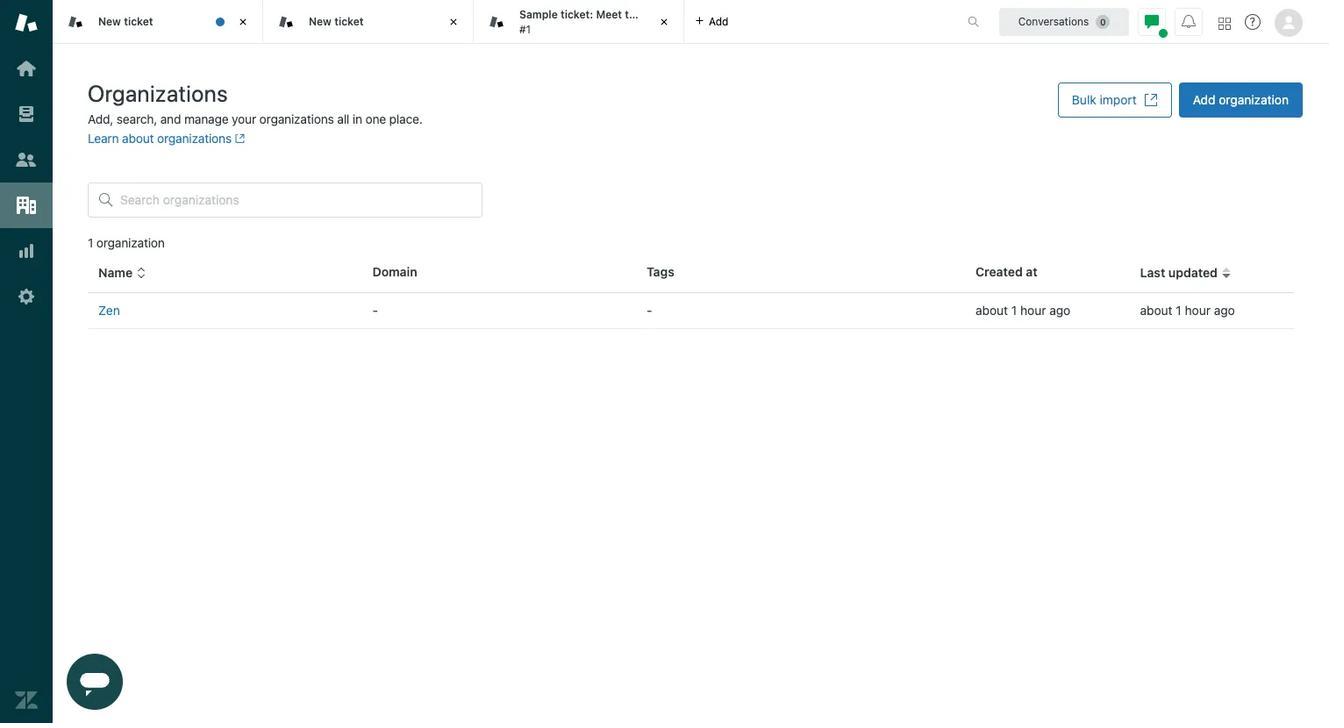 Task type: locate. For each thing, give the bounding box(es) containing it.
2 - from the left
[[647, 303, 652, 318]]

organization
[[1219, 92, 1289, 107], [96, 235, 165, 250]]

2 horizontal spatial 1
[[1176, 303, 1182, 318]]

(opens in a new tab) image
[[232, 134, 245, 144]]

tab containing sample ticket: meet the ticket
[[474, 0, 685, 44]]

in
[[353, 111, 362, 126]]

1 horizontal spatial organizations
[[259, 111, 334, 126]]

new
[[98, 15, 121, 28], [309, 15, 332, 28]]

1 new ticket tab from the left
[[53, 0, 263, 44]]

organization right add
[[1219, 92, 1289, 107]]

0 horizontal spatial new ticket
[[98, 15, 153, 28]]

last updated button
[[1140, 265, 1232, 281]]

place.
[[389, 111, 423, 126]]

1 organization
[[88, 235, 165, 250]]

about down last on the top right
[[1140, 303, 1173, 318]]

about down search,
[[122, 131, 154, 146]]

1 vertical spatial organizations
[[157, 131, 232, 146]]

notifications image
[[1182, 14, 1196, 29]]

ticket inside sample ticket: meet the ticket #1
[[645, 8, 674, 21]]

1
[[88, 235, 93, 250], [1012, 303, 1017, 318], [1176, 303, 1182, 318]]

hour
[[1021, 303, 1046, 318], [1185, 303, 1211, 318]]

tags
[[647, 264, 675, 279]]

0 horizontal spatial -
[[373, 303, 378, 318]]

close image left #1
[[445, 13, 462, 31]]

about 1 hour ago down last updated button
[[1140, 303, 1235, 318]]

1 horizontal spatial organization
[[1219, 92, 1289, 107]]

1 horizontal spatial new
[[309, 15, 332, 28]]

meet
[[596, 8, 622, 21]]

zendesk support image
[[15, 11, 38, 34]]

reporting image
[[15, 240, 38, 262]]

name
[[98, 265, 133, 280]]

1 horizontal spatial about
[[976, 303, 1008, 318]]

1 horizontal spatial new ticket
[[309, 15, 364, 28]]

your
[[232, 111, 256, 126]]

at
[[1026, 264, 1038, 279]]

0 horizontal spatial close image
[[234, 13, 252, 31]]

1 horizontal spatial ago
[[1214, 303, 1235, 318]]

0 horizontal spatial about 1 hour ago
[[976, 303, 1071, 318]]

zendesk image
[[15, 689, 38, 712]]

0 horizontal spatial about
[[122, 131, 154, 146]]

1 ago from the left
[[1050, 303, 1071, 318]]

add button
[[685, 0, 739, 43]]

1 horizontal spatial about 1 hour ago
[[1140, 303, 1235, 318]]

domain
[[373, 264, 417, 279]]

created at
[[976, 264, 1038, 279]]

0 horizontal spatial ago
[[1050, 303, 1071, 318]]

organization up name 'button'
[[96, 235, 165, 250]]

ticket
[[645, 8, 674, 21], [124, 15, 153, 28], [334, 15, 364, 28]]

name button
[[98, 265, 147, 281]]

conversations
[[1019, 14, 1089, 28]]

ticket:
[[561, 8, 593, 21]]

1 horizontal spatial -
[[647, 303, 652, 318]]

and
[[160, 111, 181, 126]]

1 hour from the left
[[1021, 303, 1046, 318]]

created
[[976, 264, 1023, 279]]

1 horizontal spatial close image
[[445, 13, 462, 31]]

views image
[[15, 103, 38, 125]]

hour down at
[[1021, 303, 1046, 318]]

last
[[1140, 265, 1166, 280]]

2 horizontal spatial about
[[1140, 303, 1173, 318]]

1 horizontal spatial 1
[[1012, 303, 1017, 318]]

organizations
[[88, 80, 228, 106]]

about 1 hour ago down at
[[976, 303, 1071, 318]]

tab
[[474, 0, 685, 44]]

2 horizontal spatial ticket
[[645, 8, 674, 21]]

about down created
[[976, 303, 1008, 318]]

0 horizontal spatial 1
[[88, 235, 93, 250]]

new ticket tab
[[53, 0, 263, 44], [263, 0, 474, 44]]

-
[[373, 303, 378, 318], [647, 303, 652, 318]]

1 down created at
[[1012, 303, 1017, 318]]

one
[[366, 111, 386, 126]]

add,
[[88, 111, 113, 126]]

bulk import button
[[1058, 82, 1172, 118]]

learn
[[88, 131, 119, 146]]

0 vertical spatial organizations
[[259, 111, 334, 126]]

button displays agent's chat status as online. image
[[1145, 14, 1159, 29]]

ago
[[1050, 303, 1071, 318], [1214, 303, 1235, 318]]

about
[[122, 131, 154, 146], [976, 303, 1008, 318], [1140, 303, 1173, 318]]

0 vertical spatial organization
[[1219, 92, 1289, 107]]

1 new from the left
[[98, 15, 121, 28]]

manage
[[184, 111, 229, 126]]

close image up the organizations add, search, and manage your organizations all in one place.
[[234, 13, 252, 31]]

1 vertical spatial organization
[[96, 235, 165, 250]]

0 horizontal spatial organization
[[96, 235, 165, 250]]

1 right reporting icon
[[88, 235, 93, 250]]

about 1 hour ago
[[976, 303, 1071, 318], [1140, 303, 1235, 318]]

organizations image
[[15, 194, 38, 217]]

updated
[[1169, 265, 1218, 280]]

0 horizontal spatial new
[[98, 15, 121, 28]]

1 down last updated
[[1176, 303, 1182, 318]]

- down tags
[[647, 303, 652, 318]]

2 new from the left
[[309, 15, 332, 28]]

new ticket
[[98, 15, 153, 28], [309, 15, 364, 28]]

last updated
[[1140, 265, 1218, 280]]

organizations left the "all"
[[259, 111, 334, 126]]

bulk import
[[1072, 92, 1137, 107]]

- down domain
[[373, 303, 378, 318]]

0 horizontal spatial hour
[[1021, 303, 1046, 318]]

organizations down manage
[[157, 131, 232, 146]]

hour down updated
[[1185, 303, 1211, 318]]

1 horizontal spatial ticket
[[334, 15, 364, 28]]

organization for add organization
[[1219, 92, 1289, 107]]

close image
[[234, 13, 252, 31], [445, 13, 462, 31]]

1 horizontal spatial hour
[[1185, 303, 1211, 318]]

organizations
[[259, 111, 334, 126], [157, 131, 232, 146]]

organization inside 'add organization' button
[[1219, 92, 1289, 107]]



Task type: describe. For each thing, give the bounding box(es) containing it.
close image
[[656, 13, 673, 31]]

2 new ticket tab from the left
[[263, 0, 474, 44]]

learn about organizations
[[88, 131, 232, 146]]

main element
[[0, 0, 53, 723]]

0 horizontal spatial ticket
[[124, 15, 153, 28]]

organizations add, search, and manage your organizations all in one place.
[[88, 80, 423, 126]]

1 close image from the left
[[234, 13, 252, 31]]

zen link
[[98, 303, 120, 318]]

sample
[[520, 8, 558, 21]]

tabs tab list
[[53, 0, 950, 44]]

conversations button
[[1000, 7, 1129, 36]]

Search organizations field
[[120, 192, 471, 208]]

2 about 1 hour ago from the left
[[1140, 303, 1235, 318]]

customers image
[[15, 148, 38, 171]]

search,
[[117, 111, 157, 126]]

get started image
[[15, 57, 38, 80]]

2 new ticket from the left
[[309, 15, 364, 28]]

all
[[337, 111, 349, 126]]

2 close image from the left
[[445, 13, 462, 31]]

organizations inside the organizations add, search, and manage your organizations all in one place.
[[259, 111, 334, 126]]

#1
[[520, 22, 531, 36]]

add
[[1193, 92, 1216, 107]]

sample ticket: meet the ticket #1
[[520, 8, 674, 36]]

get help image
[[1245, 14, 1261, 30]]

add organization
[[1193, 92, 1289, 107]]

admin image
[[15, 285, 38, 308]]

bulk
[[1072, 92, 1097, 107]]

2 ago from the left
[[1214, 303, 1235, 318]]

1 - from the left
[[373, 303, 378, 318]]

1 new ticket from the left
[[98, 15, 153, 28]]

zen
[[98, 303, 120, 318]]

1 about 1 hour ago from the left
[[976, 303, 1071, 318]]

organization for 1 organization
[[96, 235, 165, 250]]

add organization button
[[1179, 82, 1303, 118]]

import
[[1100, 92, 1137, 107]]

the
[[625, 8, 642, 21]]

zendesk products image
[[1219, 17, 1231, 29]]

0 horizontal spatial organizations
[[157, 131, 232, 146]]

add
[[709, 14, 729, 28]]

learn about organizations link
[[88, 131, 245, 146]]

2 hour from the left
[[1185, 303, 1211, 318]]



